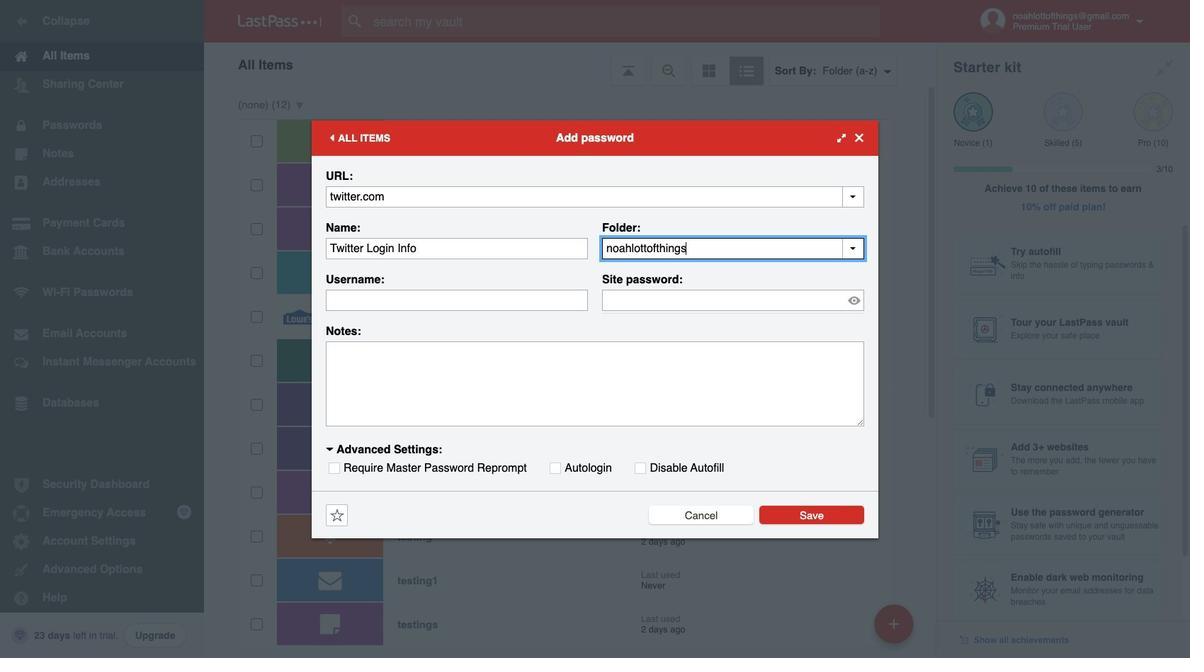 Task type: describe. For each thing, give the bounding box(es) containing it.
lastpass image
[[238, 15, 322, 28]]

Search search field
[[342, 6, 908, 37]]

search my vault text field
[[342, 6, 908, 37]]

vault options navigation
[[204, 43, 937, 85]]

new item navigation
[[870, 600, 923, 658]]



Task type: locate. For each thing, give the bounding box(es) containing it.
new item image
[[889, 619, 899, 629]]

None password field
[[602, 289, 865, 311]]

dialog
[[312, 120, 879, 538]]

main navigation navigation
[[0, 0, 204, 658]]

None text field
[[326, 186, 865, 207], [326, 238, 588, 259], [602, 238, 865, 259], [326, 186, 865, 207], [326, 238, 588, 259], [602, 238, 865, 259]]

None text field
[[326, 289, 588, 311], [326, 341, 865, 426], [326, 289, 588, 311], [326, 341, 865, 426]]



Task type: vqa. For each thing, say whether or not it's contained in the screenshot.
text field
yes



